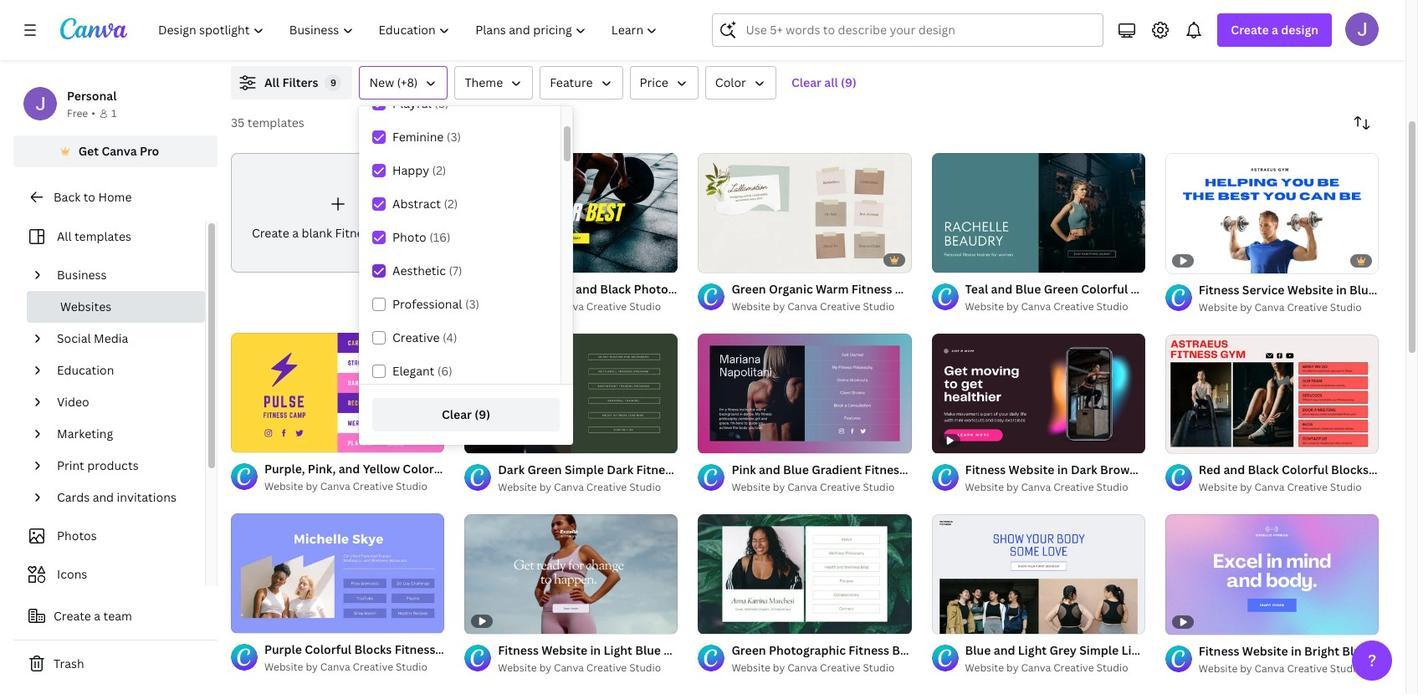 Task type: vqa. For each thing, say whether or not it's contained in the screenshot.
into
no



Task type: describe. For each thing, give the bounding box(es) containing it.
website by canva creative studio link for purple colorful blocks fitness bio-link website
[[264, 659, 444, 676]]

trash
[[54, 656, 84, 672]]

bright yellow and black photographic fitness service website link
[[498, 280, 848, 299]]

blue inside pink and blue gradient fitness bio-link website website by canva creative studio
[[783, 462, 809, 478]]

purple colorful blocks fitness bio-link website image
[[231, 514, 444, 634]]

feminine
[[392, 129, 444, 145]]

canva inside button
[[102, 143, 137, 159]]

print products link
[[50, 450, 195, 482]]

blocks inside red and black colorful blocks fitness b website by canva creative studio
[[1331, 462, 1369, 478]]

free •
[[67, 106, 95, 120]]

pro
[[140, 143, 159, 159]]

by inside red and black colorful blocks fitness b website by canva creative studio
[[1240, 481, 1252, 495]]

blue inside the teal and blue green colorful blocks fitness service website website by canva creative studio
[[1015, 281, 1041, 297]]

studio inside purple colorful blocks fitness bio-link website website by canva creative studio
[[396, 660, 427, 675]]

link inside dark green simple dark fitness bio-link website website by canva creative studio
[[703, 462, 727, 478]]

marketing link
[[50, 418, 195, 450]]

price button
[[630, 66, 698, 100]]

aesthetic
[[392, 263, 446, 279]]

by inside purple colorful blocks fitness bio-link website website by canva creative studio
[[306, 660, 318, 675]]

get canva pro
[[78, 143, 159, 159]]

color button
[[705, 66, 776, 100]]

website by canva creative studio link for fitness website in dark brown neon pink gradients style
[[965, 480, 1145, 496]]

jacob simon image
[[1345, 13, 1379, 46]]

bio- inside green photographic fitness bio-link website website by canva creative studio
[[892, 642, 915, 658]]

green organic warm fitness bio-link website website by canva creative studio
[[732, 281, 991, 314]]

photos
[[57, 528, 97, 544]]

studio inside green photographic fitness bio-link website website by canva creative studio
[[863, 661, 895, 675]]

colorful inside red and black colorful blocks fitness b website by canva creative studio
[[1282, 462, 1328, 478]]

1 of 6 for blue
[[943, 614, 968, 627]]

filters
[[282, 74, 318, 90]]

in inside the fitness service website in blue and wh website by canva creative studio
[[1336, 282, 1347, 297]]

clear all (9) button
[[783, 66, 865, 100]]

dark green simple dark fitness bio-link website link
[[498, 461, 775, 479]]

video
[[57, 394, 89, 410]]

create for create a team
[[54, 608, 91, 624]]

1 of 6 for teal
[[943, 253, 968, 265]]

professional
[[392, 296, 462, 312]]

by inside bright yellow and black photographic fitness service website website by canva creative studio
[[539, 299, 551, 314]]

blue and light grey simple light fitness service website image
[[932, 515, 1145, 635]]

by inside green organic warm fitness bio-link website website by canva creative studio
[[773, 299, 785, 314]]

studio inside fitness website in bright blue bright pu website by canva creative studio
[[1330, 662, 1362, 676]]

studio inside dark green simple dark fitness bio-link website website by canva creative studio
[[629, 480, 661, 494]]

by inside pink and blue gradient fitness bio-link website website by canva creative studio
[[773, 480, 785, 494]]

pu
[[1409, 643, 1418, 659]]

blocks inside purple colorful blocks fitness bio-link website website by canva creative studio
[[354, 642, 392, 658]]

fitness inside create a blank fitness website element
[[335, 225, 375, 241]]

green photographic fitness bio-link website link
[[732, 641, 988, 660]]

all for all filters
[[264, 74, 280, 90]]

bright inside bright yellow and black photographic fitness service website website by canva creative studio
[[498, 281, 533, 297]]

simple inside dark green simple dark fitness bio-link website website by canva creative studio
[[565, 462, 604, 478]]

create a design
[[1231, 22, 1318, 38]]

photographic inside green photographic fitness bio-link website website by canva creative studio
[[769, 642, 846, 658]]

canva inside dark green simple dark fitness bio-link website website by canva creative studio
[[554, 480, 584, 494]]

website by canva creative studio link for teal and blue green colorful blocks fitness service website
[[965, 299, 1145, 315]]

to
[[83, 189, 95, 205]]

templates for all templates
[[74, 228, 131, 244]]

by inside green photographic fitness bio-link website website by canva creative studio
[[773, 661, 785, 675]]

blue inside blue and light grey simple light fitness service website website by canva creative studio
[[965, 643, 991, 659]]

grey
[[1050, 643, 1077, 659]]

blank
[[302, 225, 332, 241]]

teal and blue green colorful blocks fitness service website image
[[932, 153, 1145, 273]]

teal and blue green colorful blocks fitness service website website by canva creative studio
[[965, 281, 1306, 314]]

link inside green photographic fitness bio-link website website by canva creative studio
[[915, 642, 939, 658]]

fitness website in bright blue bright pu link
[[1199, 643, 1418, 661]]

website by canva creative studio link for fitness service website in blue and wh
[[1199, 299, 1379, 316]]

red and black colorful blocks fitness b website by canva creative studio
[[1199, 462, 1418, 495]]

simple inside blue and light grey simple light fitness service website website by canva creative studio
[[1079, 643, 1119, 659]]

green photographic fitness bio-link website image
[[698, 514, 912, 634]]

studio inside bright yellow and black photographic fitness service website website by canva creative studio
[[629, 299, 661, 314]]

35 templates
[[231, 115, 304, 131]]

aesthetic (7)
[[392, 263, 462, 279]]

1 light from the left
[[1018, 643, 1047, 659]]

35
[[231, 115, 245, 131]]

fitness service website in blue and wh website by canva creative studio
[[1199, 282, 1418, 314]]

video link
[[50, 387, 195, 418]]

all templates link
[[23, 221, 195, 253]]

and for pink and blue gradient fitness bio-link website website by canva creative studio
[[759, 462, 780, 478]]

by inside the fitness service website in blue and wh website by canva creative studio
[[1240, 300, 1252, 314]]

all filters
[[264, 74, 318, 90]]

canva inside fitness website in bright blue bright pu website by canva creative studio
[[1255, 662, 1285, 676]]

bright yellow and black photographic fitness service website image
[[464, 153, 678, 273]]

fitness website in bright blue bright pu website by canva creative studio
[[1199, 643, 1418, 676]]

purple
[[264, 642, 302, 658]]

1 of 6 link for blue
[[932, 153, 1145, 273]]

1 of 6 link for light
[[932, 515, 1145, 635]]

2 horizontal spatial bright
[[1371, 643, 1406, 659]]

(3) for playful (3)
[[434, 95, 449, 111]]

creative inside green organic warm fitness bio-link website website by canva creative studio
[[820, 299, 860, 314]]

create a blank fitness website element
[[231, 153, 444, 273]]

of for blue and light grey simple light fitness service website
[[950, 614, 960, 627]]

creative inside fitness website in dark brown neon pink gradients style website by canva creative studio
[[1053, 481, 1094, 495]]

canva inside green photographic fitness bio-link website website by canva creative studio
[[787, 661, 817, 675]]

and for cards and invitations
[[93, 489, 114, 505]]

style
[[1259, 462, 1288, 478]]

social media link
[[50, 323, 195, 355]]

price
[[640, 74, 668, 90]]

feminine (3)
[[392, 129, 461, 145]]

all templates
[[57, 228, 131, 244]]

organic
[[769, 281, 813, 297]]

canva inside bright yellow and black photographic fitness service website website by canva creative studio
[[554, 299, 584, 314]]

green organic warm fitness bio-link website link
[[732, 280, 991, 299]]

gradient
[[812, 462, 862, 478]]

canva inside red and black colorful blocks fitness b website by canva creative studio
[[1255, 481, 1285, 495]]

yellow
[[536, 281, 573, 297]]

invitations
[[117, 489, 176, 505]]

Search search field
[[746, 14, 1093, 46]]

fitness inside red and black colorful blocks fitness b website by canva creative studio
[[1371, 462, 1412, 478]]

creative inside bright yellow and black photographic fitness service website website by canva creative studio
[[586, 299, 627, 314]]

studio inside blue and light grey simple light fitness service website website by canva creative studio
[[1096, 661, 1128, 675]]

get canva pro button
[[13, 136, 218, 167]]

and inside bright yellow and black photographic fitness service website website by canva creative studio
[[576, 281, 597, 297]]

(3) for professional (3)
[[465, 296, 479, 312]]

creative inside fitness website in bright blue bright pu website by canva creative studio
[[1287, 662, 1328, 676]]

icons link
[[23, 559, 195, 591]]

feature button
[[540, 66, 623, 100]]

get
[[78, 143, 99, 159]]

print products
[[57, 458, 139, 474]]

service inside the fitness service website in blue and wh website by canva creative studio
[[1242, 282, 1285, 297]]

dark for dark
[[607, 462, 633, 478]]

create for create a design
[[1231, 22, 1269, 38]]

blue inside fitness website in bright blue bright pu website by canva creative studio
[[1342, 643, 1368, 659]]

new (+8) button
[[359, 66, 448, 100]]

1 vertical spatial website by canva creative studio
[[498, 661, 661, 675]]

clear (9)
[[442, 407, 490, 422]]

creative (4)
[[392, 330, 457, 346]]

personal
[[67, 88, 117, 104]]

create a team button
[[13, 600, 218, 633]]

and for red and black colorful blocks fitness b website by canva creative studio
[[1223, 462, 1245, 478]]

bio- inside pink and blue gradient fitness bio-link website website by canva creative studio
[[908, 462, 931, 478]]

blocks inside the teal and blue green colorful blocks fitness service website website by canva creative studio
[[1131, 281, 1168, 297]]

(3) for feminine (3)
[[447, 129, 461, 145]]

1 horizontal spatial (9)
[[841, 74, 856, 90]]

fitness inside blue and light grey simple light fitness service website website by canva creative studio
[[1153, 643, 1194, 659]]

cards and invitations
[[57, 489, 176, 505]]

by inside dark green simple dark fitness bio-link website website by canva creative studio
[[539, 480, 551, 494]]

fitness inside bright yellow and black photographic fitness service website website by canva creative studio
[[714, 281, 754, 297]]

education link
[[50, 355, 195, 387]]

a for team
[[94, 608, 100, 624]]

all
[[824, 74, 838, 90]]

9
[[330, 76, 336, 89]]

fitness website in dark brown neon pink gradients style website by canva creative studio
[[965, 462, 1288, 495]]

b
[[1415, 462, 1418, 478]]

canva inside purple colorful blocks fitness bio-link website website by canva creative studio
[[320, 660, 350, 675]]

website by canva creative studio link for green photographic fitness bio-link website
[[732, 660, 912, 677]]

education
[[57, 362, 114, 378]]

bio- inside dark green simple dark fitness bio-link website website by canva creative studio
[[680, 462, 703, 478]]

feature
[[550, 74, 593, 90]]

create a team
[[54, 608, 132, 624]]

photographic inside bright yellow and black photographic fitness service website website by canva creative studio
[[634, 281, 711, 297]]

studio inside the teal and blue green colorful blocks fitness service website website by canva creative studio
[[1096, 299, 1128, 314]]

marketing
[[57, 426, 113, 442]]

professional (3)
[[392, 296, 479, 312]]

clear (9) button
[[372, 398, 560, 432]]

design
[[1281, 22, 1318, 38]]

studio inside pink and blue gradient fitness bio-link website website by canva creative studio
[[863, 480, 895, 494]]

back to home
[[54, 189, 132, 205]]

canva inside the fitness service website in blue and wh website by canva creative studio
[[1255, 300, 1285, 314]]

create a blank fitness website
[[252, 225, 424, 241]]

studio inside green organic warm fitness bio-link website website by canva creative studio
[[863, 299, 895, 314]]

bio- inside purple colorful blocks fitness bio-link website website by canva creative studio
[[438, 642, 461, 658]]

free
[[67, 106, 88, 120]]

top level navigation element
[[147, 13, 672, 47]]

social media
[[57, 330, 128, 346]]



Task type: locate. For each thing, give the bounding box(es) containing it.
website inside red and black colorful blocks fitness b website by canva creative studio
[[1199, 481, 1238, 495]]

0 horizontal spatial black
[[600, 281, 631, 297]]

clear left all on the right top
[[791, 74, 821, 90]]

0 horizontal spatial light
[[1018, 643, 1047, 659]]

elegant
[[392, 363, 434, 379]]

clear for clear (9)
[[442, 407, 472, 422]]

0 horizontal spatial dark
[[498, 462, 525, 478]]

(2) right abstract
[[444, 196, 458, 212]]

and right red at the right of the page
[[1223, 462, 1245, 478]]

website by canva creative studio link for blue and light grey simple light fitness service website
[[965, 660, 1145, 677]]

1 horizontal spatial create
[[252, 225, 289, 241]]

1 horizontal spatial clear
[[791, 74, 821, 90]]

fitness website in dark brown neon pink gradients style link
[[965, 461, 1288, 480]]

colorful inside the teal and blue green colorful blocks fitness service website website by canva creative studio
[[1081, 281, 1128, 297]]

a inside "dropdown button"
[[1272, 22, 1278, 38]]

0 horizontal spatial clear
[[442, 407, 472, 422]]

0 vertical spatial templates
[[247, 115, 304, 131]]

1 vertical spatial 1 of 6 link
[[932, 515, 1145, 635]]

6
[[962, 253, 968, 265], [962, 614, 968, 627]]

1 vertical spatial all
[[57, 228, 72, 244]]

purple, pink, and yellow colorful blocks fitness bio-link website image
[[231, 333, 444, 453]]

create left blank
[[252, 225, 289, 241]]

2 horizontal spatial in
[[1336, 282, 1347, 297]]

0 vertical spatial black
[[600, 281, 631, 297]]

0 horizontal spatial photographic
[[634, 281, 711, 297]]

elegant (6)
[[392, 363, 452, 379]]

1 vertical spatial black
[[1248, 462, 1279, 478]]

creative inside the teal and blue green colorful blocks fitness service website website by canva creative studio
[[1053, 299, 1094, 314]]

1 6 from the top
[[962, 253, 968, 265]]

website by canva creative studio link for red and black colorful blocks fitness b
[[1199, 480, 1379, 496]]

by inside blue and light grey simple light fitness service website website by canva creative studio
[[1006, 661, 1019, 675]]

0 vertical spatial blocks
[[1131, 281, 1168, 297]]

link inside green organic warm fitness bio-link website website by canva creative studio
[[918, 281, 942, 297]]

photographic
[[634, 281, 711, 297], [769, 642, 846, 658]]

0 vertical spatial (2)
[[432, 162, 446, 178]]

and left wh
[[1378, 282, 1400, 297]]

1 horizontal spatial colorful
[[1081, 281, 1128, 297]]

all for all templates
[[57, 228, 72, 244]]

fitness inside pink and blue gradient fitness bio-link website website by canva creative studio
[[864, 462, 905, 478]]

(2) right happy
[[432, 162, 446, 178]]

1 horizontal spatial in
[[1291, 643, 1302, 659]]

print
[[57, 458, 84, 474]]

red and black colorful blocks fitness b link
[[1199, 461, 1418, 480]]

2 horizontal spatial blocks
[[1331, 462, 1369, 478]]

2 vertical spatial a
[[94, 608, 100, 624]]

social
[[57, 330, 91, 346]]

a for design
[[1272, 22, 1278, 38]]

new (+8)
[[369, 74, 418, 90]]

team
[[103, 608, 132, 624]]

abstract
[[392, 196, 441, 212]]

2 vertical spatial create
[[54, 608, 91, 624]]

products
[[87, 458, 139, 474]]

2 vertical spatial blocks
[[354, 642, 392, 658]]

0 vertical spatial 1 of 6
[[943, 253, 968, 265]]

all inside all templates link
[[57, 228, 72, 244]]

(9)
[[841, 74, 856, 90], [475, 407, 490, 422]]

fitness inside fitness website in bright blue bright pu website by canva creative studio
[[1199, 643, 1239, 659]]

bright yellow and black photographic fitness service website website by canva creative studio
[[498, 281, 848, 314]]

and inside the teal and blue green colorful blocks fitness service website website by canva creative studio
[[991, 281, 1013, 297]]

red
[[1199, 462, 1221, 478]]

clear down the (6)
[[442, 407, 472, 422]]

1 horizontal spatial black
[[1248, 462, 1279, 478]]

dark green simple dark fitness bio-link website image
[[464, 333, 678, 454]]

cards and invitations link
[[50, 482, 195, 514]]

1 vertical spatial of
[[950, 614, 960, 627]]

0 vertical spatial in
[[1336, 282, 1347, 297]]

1 horizontal spatial simple
[[1079, 643, 1119, 659]]

0 vertical spatial of
[[950, 253, 960, 265]]

fitness website templates image
[[1022, 0, 1379, 46], [1022, 0, 1379, 46]]

0 horizontal spatial pink
[[732, 462, 756, 478]]

(6)
[[437, 363, 452, 379]]

websites
[[60, 299, 111, 315]]

2 1 of 6 link from the top
[[932, 515, 1145, 635]]

0 horizontal spatial all
[[57, 228, 72, 244]]

2 horizontal spatial dark
[[1071, 462, 1097, 478]]

0 horizontal spatial create
[[54, 608, 91, 624]]

dark for fitness
[[1071, 462, 1097, 478]]

green inside dark green simple dark fitness bio-link website website by canva creative studio
[[527, 462, 562, 478]]

theme
[[465, 74, 503, 90]]

0 vertical spatial colorful
[[1081, 281, 1128, 297]]

service inside blue and light grey simple light fitness service website website by canva creative studio
[[1197, 643, 1239, 659]]

purple colorful blocks fitness bio-link website link
[[264, 641, 534, 659]]

website by canva creative studio link for bright yellow and black photographic fitness service website
[[498, 299, 678, 315]]

canva inside pink and blue gradient fitness bio-link website website by canva creative studio
[[787, 480, 817, 494]]

pink inside pink and blue gradient fitness bio-link website website by canva creative studio
[[732, 462, 756, 478]]

(2) for happy (2)
[[432, 162, 446, 178]]

light left the grey
[[1018, 643, 1047, 659]]

templates down back to home
[[74, 228, 131, 244]]

website by canva creative studio link for pink and blue gradient fitness bio-link website
[[732, 479, 912, 496]]

0 horizontal spatial templates
[[74, 228, 131, 244]]

create a design button
[[1218, 13, 1332, 47]]

0 horizontal spatial bright
[[498, 281, 533, 297]]

green
[[732, 281, 766, 297], [1044, 281, 1078, 297], [527, 462, 562, 478], [732, 642, 766, 658]]

1 horizontal spatial photographic
[[769, 642, 846, 658]]

2 vertical spatial colorful
[[305, 642, 351, 658]]

link inside purple colorful blocks fitness bio-link website website by canva creative studio
[[461, 642, 485, 658]]

creative inside green photographic fitness bio-link website website by canva creative studio
[[820, 661, 860, 675]]

1 for teal
[[943, 253, 948, 265]]

by inside the teal and blue green colorful blocks fitness service website website by canva creative studio
[[1006, 299, 1019, 314]]

dark green simple dark fitness bio-link website website by canva creative studio
[[498, 462, 775, 494]]

1 for blue
[[943, 614, 948, 627]]

studio inside the fitness service website in blue and wh website by canva creative studio
[[1330, 300, 1362, 314]]

a left team
[[94, 608, 100, 624]]

2 horizontal spatial create
[[1231, 22, 1269, 38]]

fitness inside purple colorful blocks fitness bio-link website website by canva creative studio
[[395, 642, 435, 658]]

studio inside red and black colorful blocks fitness b website by canva creative studio
[[1330, 481, 1362, 495]]

pink and blue gradient fitness bio-link website image
[[698, 333, 912, 454]]

cards
[[57, 489, 90, 505]]

colorful
[[1081, 281, 1128, 297], [1282, 462, 1328, 478], [305, 642, 351, 658]]

light
[[1018, 643, 1047, 659], [1121, 643, 1150, 659]]

a for blank
[[292, 225, 299, 241]]

simple down dark green simple dark fitness bio-link website image
[[565, 462, 604, 478]]

dark inside fitness website in dark brown neon pink gradients style website by canva creative studio
[[1071, 462, 1097, 478]]

and for blue and light grey simple light fitness service website website by canva creative studio
[[994, 643, 1015, 659]]

all down the back
[[57, 228, 72, 244]]

photo (16)
[[392, 229, 451, 245]]

2 horizontal spatial colorful
[[1282, 462, 1328, 478]]

0 vertical spatial a
[[1272, 22, 1278, 38]]

clear for clear all (9)
[[791, 74, 821, 90]]

1 vertical spatial 1
[[943, 253, 948, 265]]

all
[[264, 74, 280, 90], [57, 228, 72, 244]]

teal
[[965, 281, 988, 297]]

and right cards
[[93, 489, 114, 505]]

by inside fitness website in bright blue bright pu website by canva creative studio
[[1240, 662, 1252, 676]]

fitness inside the fitness service website in blue and wh website by canva creative studio
[[1199, 282, 1239, 297]]

1 horizontal spatial all
[[264, 74, 280, 90]]

0 vertical spatial 1 of 6 link
[[932, 153, 1145, 273]]

(3) right professional
[[465, 296, 479, 312]]

fitness inside green organic warm fitness bio-link website website by canva creative studio
[[851, 281, 892, 297]]

create inside "dropdown button"
[[1231, 22, 1269, 38]]

(3) right playful
[[434, 95, 449, 111]]

0 horizontal spatial in
[[1057, 462, 1068, 478]]

pink and blue gradient fitness bio-link website link
[[732, 461, 1004, 479]]

and inside the fitness service website in blue and wh website by canva creative studio
[[1378, 282, 1400, 297]]

(2) for abstract (2)
[[444, 196, 458, 212]]

1 horizontal spatial templates
[[247, 115, 304, 131]]

business
[[57, 267, 107, 283]]

and left the grey
[[994, 643, 1015, 659]]

canva inside the teal and blue green colorful blocks fitness service website website by canva creative studio
[[1021, 299, 1051, 314]]

9 filter options selected element
[[325, 74, 342, 91]]

creative inside blue and light grey simple light fitness service website website by canva creative studio
[[1053, 661, 1094, 675]]

and inside pink and blue gradient fitness bio-link website website by canva creative studio
[[759, 462, 780, 478]]

brown
[[1100, 462, 1137, 478]]

2 6 from the top
[[962, 614, 968, 627]]

1 horizontal spatial dark
[[607, 462, 633, 478]]

1 vertical spatial (9)
[[475, 407, 490, 422]]

and left gradient
[[759, 462, 780, 478]]

1 vertical spatial colorful
[[1282, 462, 1328, 478]]

purple colorful blocks fitness bio-link website website by canva creative studio
[[264, 642, 534, 675]]

bio- inside green organic warm fitness bio-link website website by canva creative studio
[[895, 281, 918, 297]]

6 for blue
[[962, 614, 968, 627]]

pink and blue gradient fitness bio-link website website by canva creative studio
[[732, 462, 1004, 494]]

by inside fitness website in dark brown neon pink gradients style website by canva creative studio
[[1006, 481, 1019, 495]]

a inside button
[[94, 608, 100, 624]]

a
[[1272, 22, 1278, 38], [292, 225, 299, 241], [94, 608, 100, 624]]

all left filters at the left top
[[264, 74, 280, 90]]

templates right '35'
[[247, 115, 304, 131]]

1 vertical spatial a
[[292, 225, 299, 241]]

0 horizontal spatial colorful
[[305, 642, 351, 658]]

and inside blue and light grey simple light fitness service website website by canva creative studio
[[994, 643, 1015, 659]]

wh
[[1402, 282, 1418, 297]]

1 of 6 link
[[932, 153, 1145, 273], [932, 515, 1145, 635]]

pink inside fitness website in dark brown neon pink gradients style website by canva creative studio
[[1173, 462, 1198, 478]]

1 vertical spatial (2)
[[444, 196, 458, 212]]

photo
[[392, 229, 426, 245]]

1 horizontal spatial bright
[[1304, 643, 1339, 659]]

0 horizontal spatial (9)
[[475, 407, 490, 422]]

1 vertical spatial clear
[[442, 407, 472, 422]]

create for create a blank fitness website
[[252, 225, 289, 241]]

1 vertical spatial templates
[[74, 228, 131, 244]]

2 1 of 6 from the top
[[943, 614, 968, 627]]

fitness
[[335, 225, 375, 241], [714, 281, 754, 297], [851, 281, 892, 297], [1171, 281, 1212, 297], [1199, 282, 1239, 297], [636, 462, 677, 478], [864, 462, 905, 478], [965, 462, 1006, 478], [1371, 462, 1412, 478], [395, 642, 435, 658], [849, 642, 889, 658], [1153, 643, 1194, 659], [1199, 643, 1239, 659]]

(4)
[[443, 330, 457, 346]]

black inside red and black colorful blocks fitness b website by canva creative studio
[[1248, 462, 1279, 478]]

0 horizontal spatial simple
[[565, 462, 604, 478]]

creative inside purple colorful blocks fitness bio-link website website by canva creative studio
[[353, 660, 393, 675]]

0 horizontal spatial blocks
[[354, 642, 392, 658]]

create left design
[[1231, 22, 1269, 38]]

Sort by button
[[1345, 106, 1379, 140]]

(2)
[[432, 162, 446, 178], [444, 196, 458, 212]]

•
[[91, 106, 95, 120]]

0 horizontal spatial a
[[94, 608, 100, 624]]

clear
[[791, 74, 821, 90], [442, 407, 472, 422]]

1 1 of 6 link from the top
[[932, 153, 1145, 273]]

0 horizontal spatial website by canva creative studio
[[264, 480, 427, 494]]

website by canva creative studio link for green organic warm fitness bio-link website
[[732, 299, 912, 315]]

canva inside fitness website in dark brown neon pink gradients style website by canva creative studio
[[1021, 481, 1051, 495]]

of for teal and blue green colorful blocks fitness service website
[[950, 253, 960, 265]]

1 horizontal spatial website by canva creative studio
[[498, 661, 661, 675]]

create down icons
[[54, 608, 91, 624]]

(3) right feminine
[[447, 129, 461, 145]]

0 vertical spatial (9)
[[841, 74, 856, 90]]

1 vertical spatial blocks
[[1331, 462, 1369, 478]]

in inside fitness website in bright blue bright pu website by canva creative studio
[[1291, 643, 1302, 659]]

fitness inside fitness website in dark brown neon pink gradients style website by canva creative studio
[[965, 462, 1006, 478]]

website by canva creative studio link for dark green simple dark fitness bio-link website
[[498, 479, 678, 496]]

and right teal
[[991, 281, 1013, 297]]

2 vertical spatial in
[[1291, 643, 1302, 659]]

1 horizontal spatial a
[[292, 225, 299, 241]]

0 vertical spatial 1
[[111, 106, 117, 120]]

creative inside the fitness service website in blue and wh website by canva creative studio
[[1287, 300, 1328, 314]]

1 horizontal spatial pink
[[1173, 462, 1198, 478]]

and
[[576, 281, 597, 297], [991, 281, 1013, 297], [1378, 282, 1400, 297], [759, 462, 780, 478], [1223, 462, 1245, 478], [93, 489, 114, 505], [994, 643, 1015, 659]]

a left blank
[[292, 225, 299, 241]]

black right yellow
[[600, 281, 631, 297]]

1 vertical spatial simple
[[1079, 643, 1119, 659]]

1 horizontal spatial light
[[1121, 643, 1150, 659]]

1 vertical spatial 6
[[962, 614, 968, 627]]

of
[[950, 253, 960, 265], [950, 614, 960, 627]]

0 vertical spatial clear
[[791, 74, 821, 90]]

2 light from the left
[[1121, 643, 1150, 659]]

None search field
[[712, 13, 1104, 47]]

clear all (9)
[[791, 74, 856, 90]]

1 vertical spatial 1 of 6
[[943, 614, 968, 627]]

studio
[[629, 299, 661, 314], [863, 299, 895, 314], [1096, 299, 1128, 314], [1330, 300, 1362, 314], [396, 480, 427, 494], [629, 480, 661, 494], [863, 480, 895, 494], [1096, 481, 1128, 495], [1330, 481, 1362, 495], [396, 660, 427, 675], [863, 661, 895, 675], [629, 661, 661, 675], [1096, 661, 1128, 675], [1330, 662, 1362, 676]]

green inside the teal and blue green colorful blocks fitness service website website by canva creative studio
[[1044, 281, 1078, 297]]

creative inside dark green simple dark fitness bio-link website website by canva creative studio
[[586, 480, 627, 494]]

1 vertical spatial photographic
[[769, 642, 846, 658]]

back to home link
[[13, 181, 218, 214]]

2 vertical spatial 1
[[943, 614, 948, 627]]

service inside the teal and blue green colorful blocks fitness service website website by canva creative studio
[[1214, 281, 1257, 297]]

0 vertical spatial all
[[264, 74, 280, 90]]

templates
[[247, 115, 304, 131], [74, 228, 131, 244]]

blue and light grey simple light fitness service website website by canva creative studio
[[965, 643, 1288, 675]]

neon
[[1140, 462, 1170, 478]]

blue and light grey simple light fitness service website link
[[965, 642, 1288, 660]]

trash link
[[13, 648, 218, 681]]

black right red at the right of the page
[[1248, 462, 1279, 478]]

website by canva creative studio link for fitness website in bright blue bright pu
[[1199, 661, 1379, 678]]

create a blank fitness website link
[[231, 153, 444, 273]]

red and black colorful blocks fitness bio-link website image
[[1165, 334, 1379, 454]]

link inside pink and blue gradient fitness bio-link website website by canva creative studio
[[931, 462, 955, 478]]

simple right the grey
[[1079, 643, 1119, 659]]

icons
[[57, 566, 87, 582]]

warm
[[816, 281, 849, 297]]

0 vertical spatial simple
[[565, 462, 604, 478]]

in
[[1336, 282, 1347, 297], [1057, 462, 1068, 478], [1291, 643, 1302, 659]]

bright
[[498, 281, 533, 297], [1304, 643, 1339, 659], [1371, 643, 1406, 659]]

0 vertical spatial photographic
[[634, 281, 711, 297]]

templates for 35 templates
[[247, 115, 304, 131]]

blue inside the fitness service website in blue and wh website by canva creative studio
[[1349, 282, 1375, 297]]

media
[[94, 330, 128, 346]]

website by canva creative studio link
[[498, 299, 678, 315], [732, 299, 912, 315], [965, 299, 1145, 315], [1199, 299, 1379, 316], [264, 479, 444, 496], [498, 479, 678, 496], [732, 479, 912, 496], [965, 480, 1145, 496], [1199, 480, 1379, 496], [264, 659, 444, 676], [732, 660, 912, 677], [498, 660, 678, 677], [965, 660, 1145, 677], [1199, 661, 1379, 678]]

fitness inside the teal and blue green colorful blocks fitness service website website by canva creative studio
[[1171, 281, 1212, 297]]

1 1 of 6 from the top
[[943, 253, 968, 265]]

(3)
[[434, 95, 449, 111], [447, 129, 461, 145], [465, 296, 479, 312]]

1 vertical spatial create
[[252, 225, 289, 241]]

in for fitness website in bright blue bright pu
[[1291, 643, 1302, 659]]

green organic warm fitness bio-link website image
[[698, 153, 912, 273]]

0 vertical spatial (3)
[[434, 95, 449, 111]]

happy (2)
[[392, 162, 446, 178]]

6 for teal
[[962, 253, 968, 265]]

1 vertical spatial (3)
[[447, 129, 461, 145]]

in inside fitness website in dark brown neon pink gradients style website by canva creative studio
[[1057, 462, 1068, 478]]

creative inside red and black colorful blocks fitness b website by canva creative studio
[[1287, 481, 1328, 495]]

studio inside fitness website in dark brown neon pink gradients style website by canva creative studio
[[1096, 481, 1128, 495]]

fitness inside green photographic fitness bio-link website website by canva creative studio
[[849, 642, 889, 658]]

home
[[98, 189, 132, 205]]

2 vertical spatial (3)
[[465, 296, 479, 312]]

abstract (2)
[[392, 196, 458, 212]]

and inside red and black colorful blocks fitness b website by canva creative studio
[[1223, 462, 1245, 478]]

happy
[[392, 162, 429, 178]]

pink
[[732, 462, 756, 478], [1173, 462, 1198, 478]]

0 vertical spatial 6
[[962, 253, 968, 265]]

a left design
[[1272, 22, 1278, 38]]

0 vertical spatial website by canva creative studio
[[264, 480, 427, 494]]

2 of from the top
[[950, 614, 960, 627]]

colorful inside purple colorful blocks fitness bio-link website website by canva creative studio
[[305, 642, 351, 658]]

service inside bright yellow and black photographic fitness service website website by canva creative studio
[[757, 281, 799, 297]]

canva inside blue and light grey simple light fitness service website website by canva creative studio
[[1021, 661, 1051, 675]]

green inside green photographic fitness bio-link website website by canva creative studio
[[732, 642, 766, 658]]

green inside green organic warm fitness bio-link website website by canva creative studio
[[732, 281, 766, 297]]

1 horizontal spatial blocks
[[1131, 281, 1168, 297]]

in for fitness website in dark brown neon pink gradients style
[[1057, 462, 1068, 478]]

gradients
[[1200, 462, 1256, 478]]

and right yellow
[[576, 281, 597, 297]]

creative inside pink and blue gradient fitness bio-link website website by canva creative studio
[[820, 480, 860, 494]]

light right the grey
[[1121, 643, 1150, 659]]

photos link
[[23, 520, 195, 552]]

create inside button
[[54, 608, 91, 624]]

black inside bright yellow and black photographic fitness service website website by canva creative studio
[[600, 281, 631, 297]]

fitness inside dark green simple dark fitness bio-link website website by canva creative studio
[[636, 462, 677, 478]]

and for teal and blue green colorful blocks fitness service website website by canva creative studio
[[991, 281, 1013, 297]]

canva inside green organic warm fitness bio-link website website by canva creative studio
[[787, 299, 817, 314]]

0 vertical spatial create
[[1231, 22, 1269, 38]]

(7)
[[449, 263, 462, 279]]

teal and blue green colorful blocks fitness service website link
[[965, 280, 1306, 299]]

website
[[378, 225, 424, 241], [802, 281, 848, 297], [945, 281, 991, 297], [1260, 281, 1306, 297], [1287, 282, 1333, 297], [498, 299, 537, 314], [732, 299, 770, 314], [965, 299, 1004, 314], [1199, 300, 1238, 314], [729, 462, 775, 478], [958, 462, 1004, 478], [1009, 462, 1054, 478], [264, 480, 303, 494], [498, 480, 537, 494], [732, 480, 770, 494], [965, 481, 1004, 495], [1199, 481, 1238, 495], [488, 642, 534, 658], [942, 642, 988, 658], [1242, 643, 1288, 659], [1242, 643, 1288, 659], [264, 660, 303, 675], [732, 661, 770, 675], [498, 661, 537, 675], [965, 661, 1004, 675], [1199, 662, 1238, 676]]

2 horizontal spatial a
[[1272, 22, 1278, 38]]

1 of from the top
[[950, 253, 960, 265]]

1 vertical spatial in
[[1057, 462, 1068, 478]]



